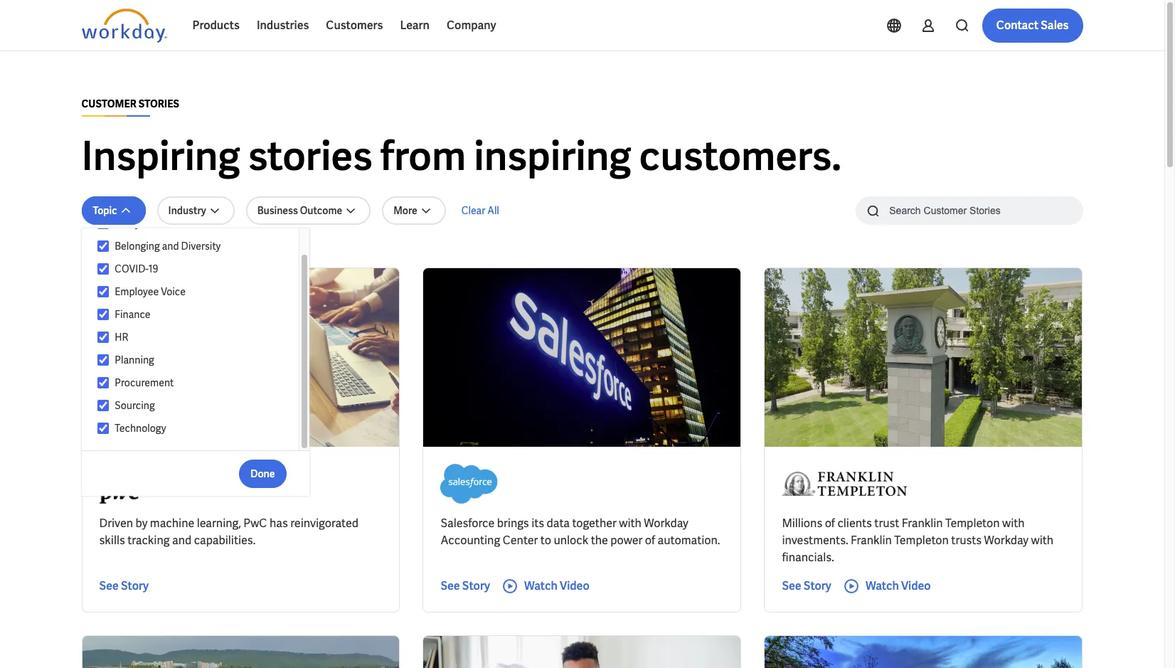 Task type: describe. For each thing, give the bounding box(es) containing it.
see story link for millions of clients trust franklin templeton with investments. franklin templeton trusts workday with financials.
[[782, 578, 832, 595]]

customer
[[81, 98, 137, 110]]

industry button
[[157, 196, 235, 225]]

customer stories
[[81, 98, 179, 110]]

watch video for to
[[525, 579, 590, 594]]

watch for franklin
[[866, 579, 900, 594]]

go to the homepage image
[[81, 9, 167, 43]]

analytics link
[[109, 215, 285, 232]]

business
[[257, 204, 298, 217]]

customers
[[326, 18, 383, 33]]

technology link
[[109, 420, 285, 437]]

unlock
[[554, 533, 589, 548]]

1 horizontal spatial with
[[1003, 516, 1025, 531]]

0 vertical spatial templeton
[[946, 516, 1000, 531]]

hr
[[115, 331, 128, 344]]

sourcing link
[[109, 397, 285, 414]]

learn button
[[392, 9, 438, 43]]

industries button
[[248, 9, 318, 43]]

sourcing
[[115, 399, 155, 412]]

analytics
[[115, 217, 157, 230]]

salesforce.com image
[[441, 464, 498, 504]]

planning
[[115, 354, 154, 367]]

franklin templeton companies, llc image
[[782, 464, 908, 504]]

planning link
[[109, 352, 285, 369]]

Search Customer Stories text field
[[881, 198, 1056, 223]]

clear all button
[[457, 196, 504, 225]]

with inside "salesforce brings its data together with workday accounting center to unlock the power of automation."
[[619, 516, 642, 531]]

trusts
[[952, 533, 982, 548]]

1 see from the left
[[99, 579, 119, 594]]

pricewaterhousecoopers global licensing services corporation (pwc) image
[[99, 464, 152, 504]]

1 see story link from the left
[[99, 578, 149, 595]]

belonging and diversity
[[115, 240, 221, 253]]

belonging
[[115, 240, 160, 253]]

its
[[532, 516, 545, 531]]

to
[[541, 533, 552, 548]]

driven by machine learning, pwc has reinvigorated skills tracking and capabilities.
[[99, 516, 359, 548]]

the
[[591, 533, 608, 548]]

inspiring stories from inspiring customers.
[[81, 130, 842, 182]]

all
[[488, 204, 500, 217]]

contact sales link
[[983, 9, 1084, 43]]

inspiring
[[81, 130, 240, 182]]

reinvigorated
[[291, 516, 359, 531]]

covid-
[[115, 263, 149, 275]]

hr link
[[109, 329, 285, 346]]

see story for salesforce brings its data together with workday accounting center to unlock the power of automation.
[[441, 579, 490, 594]]

products
[[193, 18, 240, 33]]

from
[[381, 130, 466, 182]]

see story link for salesforce brings its data together with workday accounting center to unlock the power of automation.
[[441, 578, 490, 595]]

done
[[251, 467, 275, 480]]

technology
[[115, 422, 166, 435]]

stories
[[139, 98, 179, 110]]

power
[[611, 533, 643, 548]]

topic button
[[81, 196, 146, 225]]

story for salesforce brings its data together with workday accounting center to unlock the power of automation.
[[463, 579, 490, 594]]

1 vertical spatial templeton
[[895, 533, 949, 548]]

562 results
[[81, 244, 133, 257]]

inspiring
[[474, 130, 632, 182]]

sales
[[1041, 18, 1069, 33]]

0 horizontal spatial franklin
[[851, 533, 892, 548]]

2 horizontal spatial with
[[1032, 533, 1054, 548]]

together
[[573, 516, 617, 531]]

industries
[[257, 18, 309, 33]]

562
[[81, 244, 98, 257]]

1 see story from the left
[[99, 579, 149, 594]]

customers button
[[318, 9, 392, 43]]

business outcome
[[257, 204, 342, 217]]

0 vertical spatial and
[[162, 240, 179, 253]]

watch video link for center
[[502, 578, 590, 595]]

finance
[[115, 308, 151, 321]]

has
[[270, 516, 288, 531]]

employee voice link
[[109, 283, 285, 300]]

video for templeton
[[902, 579, 931, 594]]

machine
[[150, 516, 195, 531]]

watch for center
[[525, 579, 558, 594]]

employee voice
[[115, 285, 186, 298]]

driven
[[99, 516, 133, 531]]

financials.
[[782, 550, 835, 565]]

19
[[149, 263, 158, 275]]

by
[[136, 516, 148, 531]]



Task type: locate. For each thing, give the bounding box(es) containing it.
see story down accounting
[[441, 579, 490, 594]]

1 video from the left
[[560, 579, 590, 594]]

clear
[[462, 204, 486, 217]]

3 see story from the left
[[782, 579, 832, 594]]

0 vertical spatial franklin
[[902, 516, 944, 531]]

millions of clients trust franklin templeton with investments. franklin templeton trusts workday with financials.
[[782, 516, 1054, 565]]

2 horizontal spatial story
[[804, 579, 832, 594]]

skills
[[99, 533, 125, 548]]

done button
[[239, 459, 286, 488]]

finance link
[[109, 306, 285, 323]]

millions
[[782, 516, 823, 531]]

capabilities.
[[194, 533, 256, 548]]

workday up automation.
[[644, 516, 689, 531]]

1 story from the left
[[121, 579, 149, 594]]

belonging and diversity link
[[109, 238, 285, 255]]

voice
[[161, 285, 186, 298]]

video for to
[[560, 579, 590, 594]]

contact
[[997, 18, 1039, 33]]

1 vertical spatial franklin
[[851, 533, 892, 548]]

1 vertical spatial and
[[172, 533, 192, 548]]

franklin right trust on the bottom right of the page
[[902, 516, 944, 531]]

2 horizontal spatial see story
[[782, 579, 832, 594]]

2 see from the left
[[441, 579, 460, 594]]

and
[[162, 240, 179, 253], [172, 533, 192, 548]]

workday inside millions of clients trust franklin templeton with investments. franklin templeton trusts workday with financials.
[[985, 533, 1029, 548]]

0 vertical spatial workday
[[644, 516, 689, 531]]

automation.
[[658, 533, 721, 548]]

clients
[[838, 516, 873, 531]]

see for salesforce brings its data together with workday accounting center to unlock the power of automation.
[[441, 579, 460, 594]]

see story down the skills
[[99, 579, 149, 594]]

watch video down to
[[525, 579, 590, 594]]

templeton down trust on the bottom right of the page
[[895, 533, 949, 548]]

investments.
[[782, 533, 849, 548]]

0 horizontal spatial see story link
[[99, 578, 149, 595]]

2 horizontal spatial see
[[782, 579, 802, 594]]

procurement
[[115, 377, 174, 389]]

see story for millions of clients trust franklin templeton with investments. franklin templeton trusts workday with financials.
[[782, 579, 832, 594]]

1 horizontal spatial franklin
[[902, 516, 944, 531]]

of
[[825, 516, 836, 531], [645, 533, 656, 548]]

topic
[[93, 204, 117, 217]]

see for millions of clients trust franklin templeton with investments. franklin templeton trusts workday with financials.
[[782, 579, 802, 594]]

video
[[560, 579, 590, 594], [902, 579, 931, 594]]

video down unlock at the bottom
[[560, 579, 590, 594]]

learn
[[400, 18, 430, 33]]

0 horizontal spatial workday
[[644, 516, 689, 531]]

brings
[[497, 516, 529, 531]]

clear all
[[462, 204, 500, 217]]

see story
[[99, 579, 149, 594], [441, 579, 490, 594], [782, 579, 832, 594]]

watch video link
[[502, 578, 590, 595], [843, 578, 931, 595]]

2 see story from the left
[[441, 579, 490, 594]]

more button
[[382, 196, 446, 225]]

data
[[547, 516, 570, 531]]

1 horizontal spatial watch
[[866, 579, 900, 594]]

of right power
[[645, 533, 656, 548]]

0 horizontal spatial watch video
[[525, 579, 590, 594]]

company
[[447, 18, 496, 33]]

of inside "salesforce brings its data together with workday accounting center to unlock the power of automation."
[[645, 533, 656, 548]]

watch video for templeton
[[866, 579, 931, 594]]

stories
[[248, 130, 373, 182]]

2 watch from the left
[[866, 579, 900, 594]]

covid-19 link
[[109, 261, 285, 278]]

video down millions of clients trust franklin templeton with investments. franklin templeton trusts workday with financials.
[[902, 579, 931, 594]]

outcome
[[300, 204, 342, 217]]

0 vertical spatial of
[[825, 516, 836, 531]]

1 horizontal spatial of
[[825, 516, 836, 531]]

and left diversity at left
[[162, 240, 179, 253]]

3 see from the left
[[782, 579, 802, 594]]

templeton up trusts
[[946, 516, 1000, 531]]

franklin down trust on the bottom right of the page
[[851, 533, 892, 548]]

and inside driven by machine learning, pwc has reinvigorated skills tracking and capabilities.
[[172, 533, 192, 548]]

0 horizontal spatial of
[[645, 533, 656, 548]]

covid-19
[[115, 263, 158, 275]]

1 horizontal spatial story
[[463, 579, 490, 594]]

of inside millions of clients trust franklin templeton with investments. franklin templeton trusts workday with financials.
[[825, 516, 836, 531]]

story down financials.
[[804, 579, 832, 594]]

and down machine
[[172, 533, 192, 548]]

products button
[[184, 9, 248, 43]]

2 watch video link from the left
[[843, 578, 931, 595]]

1 watch from the left
[[525, 579, 558, 594]]

contact sales
[[997, 18, 1069, 33]]

3 story from the left
[[804, 579, 832, 594]]

see story link
[[99, 578, 149, 595], [441, 578, 490, 595], [782, 578, 832, 595]]

see down financials.
[[782, 579, 802, 594]]

workday right trusts
[[985, 533, 1029, 548]]

employee
[[115, 285, 159, 298]]

0 horizontal spatial watch
[[525, 579, 558, 594]]

0 horizontal spatial see story
[[99, 579, 149, 594]]

learning,
[[197, 516, 241, 531]]

0 horizontal spatial see
[[99, 579, 119, 594]]

1 horizontal spatial video
[[902, 579, 931, 594]]

pwc
[[244, 516, 267, 531]]

customers.
[[640, 130, 842, 182]]

1 watch video link from the left
[[502, 578, 590, 595]]

salesforce brings its data together with workday accounting center to unlock the power of automation.
[[441, 516, 721, 548]]

story down tracking
[[121, 579, 149, 594]]

watch video link down to
[[502, 578, 590, 595]]

story down accounting
[[463, 579, 490, 594]]

watch video down millions of clients trust franklin templeton with investments. franklin templeton trusts workday with financials.
[[866, 579, 931, 594]]

see story link down financials.
[[782, 578, 832, 595]]

watch
[[525, 579, 558, 594], [866, 579, 900, 594]]

see story link down accounting
[[441, 578, 490, 595]]

workday inside "salesforce brings its data together with workday accounting center to unlock the power of automation."
[[644, 516, 689, 531]]

more
[[394, 204, 418, 217]]

None checkbox
[[97, 240, 109, 253], [97, 285, 109, 298], [97, 354, 109, 367], [97, 377, 109, 389], [97, 399, 109, 412], [97, 422, 109, 435], [97, 240, 109, 253], [97, 285, 109, 298], [97, 354, 109, 367], [97, 377, 109, 389], [97, 399, 109, 412], [97, 422, 109, 435]]

accounting
[[441, 533, 501, 548]]

industry
[[168, 204, 206, 217]]

watch down to
[[525, 579, 558, 594]]

watch video link for franklin
[[843, 578, 931, 595]]

see down accounting
[[441, 579, 460, 594]]

watch video link down millions of clients trust franklin templeton with investments. franklin templeton trusts workday with financials.
[[843, 578, 931, 595]]

None checkbox
[[97, 217, 109, 230], [97, 263, 109, 275], [97, 308, 109, 321], [97, 331, 109, 344], [97, 217, 109, 230], [97, 263, 109, 275], [97, 308, 109, 321], [97, 331, 109, 344]]

1 horizontal spatial watch video
[[866, 579, 931, 594]]

see story down financials.
[[782, 579, 832, 594]]

watch video
[[525, 579, 590, 594], [866, 579, 931, 594]]

0 horizontal spatial with
[[619, 516, 642, 531]]

story for millions of clients trust franklin templeton with investments. franklin templeton trusts workday with financials.
[[804, 579, 832, 594]]

2 video from the left
[[902, 579, 931, 594]]

2 watch video from the left
[[866, 579, 931, 594]]

procurement link
[[109, 374, 285, 391]]

see
[[99, 579, 119, 594], [441, 579, 460, 594], [782, 579, 802, 594]]

0 horizontal spatial watch video link
[[502, 578, 590, 595]]

0 horizontal spatial story
[[121, 579, 149, 594]]

workday
[[644, 516, 689, 531], [985, 533, 1029, 548]]

1 horizontal spatial see
[[441, 579, 460, 594]]

1 watch video from the left
[[525, 579, 590, 594]]

0 horizontal spatial video
[[560, 579, 590, 594]]

salesforce
[[441, 516, 495, 531]]

1 horizontal spatial see story
[[441, 579, 490, 594]]

2 story from the left
[[463, 579, 490, 594]]

results
[[100, 244, 133, 257]]

1 horizontal spatial see story link
[[441, 578, 490, 595]]

tracking
[[128, 533, 170, 548]]

3 see story link from the left
[[782, 578, 832, 595]]

1 horizontal spatial workday
[[985, 533, 1029, 548]]

see story link down the skills
[[99, 578, 149, 595]]

1 vertical spatial of
[[645, 533, 656, 548]]

2 horizontal spatial see story link
[[782, 578, 832, 595]]

2 see story link from the left
[[441, 578, 490, 595]]

business outcome button
[[246, 196, 371, 225]]

diversity
[[181, 240, 221, 253]]

see down the skills
[[99, 579, 119, 594]]

with
[[619, 516, 642, 531], [1003, 516, 1025, 531], [1032, 533, 1054, 548]]

1 horizontal spatial watch video link
[[843, 578, 931, 595]]

watch down millions of clients trust franklin templeton with investments. franklin templeton trusts workday with financials.
[[866, 579, 900, 594]]

of up the investments. on the bottom right of the page
[[825, 516, 836, 531]]

templeton
[[946, 516, 1000, 531], [895, 533, 949, 548]]

company button
[[438, 9, 505, 43]]

center
[[503, 533, 538, 548]]

1 vertical spatial workday
[[985, 533, 1029, 548]]

trust
[[875, 516, 900, 531]]

franklin
[[902, 516, 944, 531], [851, 533, 892, 548]]



Task type: vqa. For each thing, say whether or not it's contained in the screenshot.
Watch Video corresponding to to
yes



